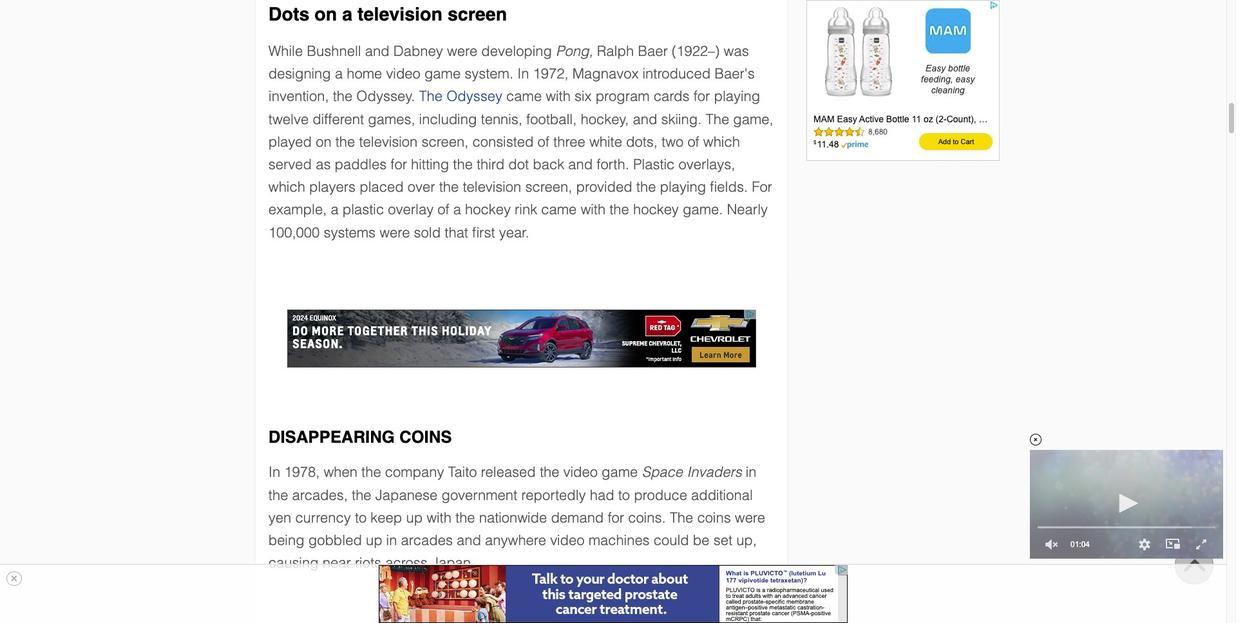 Task type: locate. For each thing, give the bounding box(es) containing it.
2 vertical spatial television
[[463, 179, 521, 195]]

and
[[365, 43, 390, 59], [633, 111, 658, 127], [568, 157, 593, 173], [457, 533, 481, 549]]

1 horizontal spatial up
[[406, 510, 423, 526]]

in down "keep"
[[386, 533, 397, 549]]

were up system.
[[447, 43, 478, 59]]

1 vertical spatial in
[[386, 533, 397, 549]]

on right dots
[[315, 4, 337, 25]]

of up that
[[438, 202, 449, 218]]

reportedly
[[521, 488, 586, 504]]

company
[[385, 465, 444, 481]]

twelve
[[269, 111, 309, 127]]

0 horizontal spatial playing
[[660, 179, 706, 195]]

video player application
[[1030, 451, 1224, 559]]

television
[[358, 4, 443, 25], [359, 134, 418, 150], [463, 179, 521, 195]]

2 vertical spatial advertisement region
[[379, 566, 848, 624]]

1 vertical spatial which
[[269, 179, 305, 195]]

1 horizontal spatial with
[[546, 89, 571, 105]]

hockey down plastic
[[633, 202, 679, 218]]

the
[[333, 89, 353, 105], [336, 134, 355, 150], [453, 157, 473, 173], [439, 179, 459, 195], [636, 179, 656, 195], [610, 202, 629, 218], [362, 465, 381, 481], [540, 465, 560, 481], [269, 488, 288, 504], [352, 488, 372, 504], [456, 510, 475, 526]]

ralph
[[597, 43, 634, 59]]

0 vertical spatial were
[[447, 43, 478, 59]]

magnavox
[[573, 66, 639, 82]]

screen, down back
[[525, 179, 572, 195]]

a inside ralph baer (1922–) was designing a home video game system. in 1972, magnavox introduced baer's invention, the odyssey.
[[335, 66, 343, 82]]

causing
[[269, 556, 319, 572]]

odyssey
[[447, 89, 503, 105]]

for right cards
[[694, 89, 710, 105]]

to left "keep"
[[355, 510, 367, 526]]

the odyssey
[[419, 89, 503, 105]]

screen,
[[422, 134, 469, 150], [525, 179, 572, 195]]

screen
[[448, 4, 507, 25]]

served
[[269, 157, 312, 173]]

on up the as
[[316, 134, 332, 150]]

two
[[662, 134, 684, 150]]

0 vertical spatial in
[[746, 465, 757, 481]]

1 vertical spatial were
[[380, 225, 410, 241]]

0 vertical spatial up
[[406, 510, 423, 526]]

the inside the in the arcades, the japanese government reportedly had to produce additional yen currency to keep up with the nationwide demand for coins. the coins were being gobbled up in arcades and anywhere video machines could be set up, causing near riots across japan.
[[670, 510, 693, 526]]

of right two
[[688, 134, 700, 150]]

the up the yen
[[269, 488, 288, 504]]

1978,
[[284, 465, 320, 481]]

with up football,
[[546, 89, 571, 105]]

0 horizontal spatial with
[[427, 510, 452, 526]]

of up back
[[538, 134, 550, 150]]

the down plastic
[[636, 179, 656, 195]]

television down the third
[[463, 179, 521, 195]]

0 vertical spatial advertisement region
[[807, 0, 1000, 161]]

with up arcades
[[427, 510, 452, 526]]

01:04 timer
[[1066, 531, 1095, 559]]

1 vertical spatial for
[[391, 157, 407, 173]]

placed
[[360, 179, 404, 195]]

game
[[425, 66, 461, 82], [602, 465, 638, 481]]

game up had
[[602, 465, 638, 481]]

screen, down including
[[422, 134, 469, 150]]

0 vertical spatial in
[[517, 66, 529, 82]]

were
[[447, 43, 478, 59], [380, 225, 410, 241], [735, 510, 765, 526]]

the left the third
[[453, 157, 473, 173]]

were up 'up,'
[[735, 510, 765, 526]]

in left 1978,
[[269, 465, 280, 481]]

1 horizontal spatial the
[[670, 510, 693, 526]]

0 horizontal spatial in
[[269, 465, 280, 481]]

were down overlay
[[380, 225, 410, 241]]

and down three
[[568, 157, 593, 173]]

and up japan.
[[457, 533, 481, 549]]

2 horizontal spatial were
[[735, 510, 765, 526]]

advertisement region
[[807, 0, 1000, 161], [287, 310, 756, 368], [379, 566, 848, 624]]

0 vertical spatial which
[[703, 134, 740, 150]]

coins
[[697, 510, 731, 526]]

2 horizontal spatial for
[[694, 89, 710, 105]]

0 horizontal spatial for
[[391, 157, 407, 173]]

1 vertical spatial game
[[602, 465, 638, 481]]

cards
[[654, 89, 690, 105]]

to
[[618, 488, 630, 504], [355, 510, 367, 526]]

for inside the in the arcades, the japanese government reportedly had to produce additional yen currency to keep up with the nationwide demand for coins. the coins were being gobbled up in arcades and anywhere video machines could be set up, causing near riots across japan.
[[608, 510, 624, 526]]

2 vertical spatial were
[[735, 510, 765, 526]]

to right had
[[618, 488, 630, 504]]

anywhere
[[485, 533, 546, 549]]

dot
[[509, 157, 529, 173]]

2 vertical spatial video
[[550, 533, 585, 549]]

systems
[[324, 225, 376, 241]]

dabney
[[394, 43, 443, 59]]

unmute button group
[[1038, 531, 1066, 559]]

television up dabney
[[358, 4, 443, 25]]

the left game,
[[706, 111, 729, 127]]

playing down baer's
[[714, 89, 760, 105]]

0 horizontal spatial of
[[438, 202, 449, 218]]

hockey up first in the left top of the page
[[465, 202, 511, 218]]

0 horizontal spatial game
[[425, 66, 461, 82]]

of
[[538, 134, 550, 150], [688, 134, 700, 150], [438, 202, 449, 218]]

2 horizontal spatial the
[[706, 111, 729, 127]]

1 horizontal spatial screen,
[[525, 179, 572, 195]]

in
[[746, 465, 757, 481], [386, 533, 397, 549]]

1 horizontal spatial in
[[517, 66, 529, 82]]

0 vertical spatial game
[[425, 66, 461, 82]]

came up tennis,
[[506, 89, 542, 105]]

0 vertical spatial playing
[[714, 89, 760, 105]]

2 vertical spatial the
[[670, 510, 693, 526]]

the up different
[[333, 89, 353, 105]]

the odyssey link
[[419, 89, 503, 105]]

taito
[[448, 465, 477, 481]]

up down japanese
[[406, 510, 423, 526]]

up,
[[737, 533, 757, 549]]

1 vertical spatial the
[[706, 111, 729, 127]]

in down developing at the top
[[517, 66, 529, 82]]

(1922–)
[[672, 43, 720, 59]]

0 horizontal spatial screen,
[[422, 134, 469, 150]]

0 horizontal spatial the
[[419, 89, 443, 105]]

developing
[[482, 43, 552, 59]]

overlays,
[[679, 157, 735, 173]]

1 horizontal spatial playing
[[714, 89, 760, 105]]

provided
[[576, 179, 633, 195]]

dots
[[269, 4, 309, 25]]

0 vertical spatial for
[[694, 89, 710, 105]]

the right over at top
[[439, 179, 459, 195]]

×
[[10, 572, 18, 586]]

0 horizontal spatial to
[[355, 510, 367, 526]]

and up home
[[365, 43, 390, 59]]

came right rink
[[541, 202, 577, 218]]

playing
[[714, 89, 760, 105], [660, 179, 706, 195]]

produce
[[634, 488, 687, 504]]

0 horizontal spatial hockey
[[465, 202, 511, 218]]

for up placed
[[391, 157, 407, 173]]

ralph baer (1922–) was designing a home video game system. in 1972, magnavox introduced baer's invention, the odyssey.
[[269, 43, 755, 105]]

up up riots
[[366, 533, 382, 549]]

1 vertical spatial in
[[269, 465, 280, 481]]

japanese
[[375, 488, 438, 504]]

100,000
[[269, 225, 320, 241]]

video up had
[[564, 465, 598, 481]]

2 vertical spatial with
[[427, 510, 452, 526]]

coins
[[399, 428, 452, 447]]

0 horizontal spatial which
[[269, 179, 305, 195]]

1 horizontal spatial hockey
[[633, 202, 679, 218]]

the up 'could'
[[670, 510, 693, 526]]

with down provided
[[581, 202, 606, 218]]

a
[[342, 4, 352, 25], [335, 66, 343, 82], [331, 202, 339, 218], [453, 202, 461, 218]]

0 vertical spatial television
[[358, 4, 443, 25]]

0 horizontal spatial up
[[366, 533, 382, 549]]

six
[[575, 89, 592, 105]]

playing up game.
[[660, 179, 706, 195]]

as
[[316, 157, 331, 173]]

2 vertical spatial for
[[608, 510, 624, 526]]

space
[[642, 465, 683, 481]]

for up machines
[[608, 510, 624, 526]]

in
[[517, 66, 529, 82], [269, 465, 280, 481]]

third
[[477, 157, 505, 173]]

1 vertical spatial on
[[316, 134, 332, 150]]

1 horizontal spatial for
[[608, 510, 624, 526]]

1 vertical spatial playing
[[660, 179, 706, 195]]

0 horizontal spatial were
[[380, 225, 410, 241]]

0 vertical spatial to
[[618, 488, 630, 504]]

which up overlays,
[[703, 134, 740, 150]]

a down the bushnell
[[335, 66, 343, 82]]

2 horizontal spatial of
[[688, 134, 700, 150]]

which
[[703, 134, 740, 150], [269, 179, 305, 195]]

example,
[[269, 202, 327, 218]]

video down dabney
[[386, 66, 421, 82]]

0 vertical spatial the
[[419, 89, 443, 105]]

yen
[[269, 510, 291, 526]]

1 horizontal spatial game
[[602, 465, 638, 481]]

odyssey.
[[357, 89, 415, 105]]

1 vertical spatial with
[[581, 202, 606, 218]]

for
[[694, 89, 710, 105], [391, 157, 407, 173], [608, 510, 624, 526]]

1 vertical spatial up
[[366, 533, 382, 549]]

a up that
[[453, 202, 461, 218]]

nearly
[[727, 202, 768, 218]]

television down the games,
[[359, 134, 418, 150]]

disappearing coins
[[269, 428, 452, 447]]

video down demand on the bottom left of the page
[[550, 533, 585, 549]]

which down served
[[269, 179, 305, 195]]

the inside ralph baer (1922–) was designing a home video game system. in 1972, magnavox introduced baer's invention, the odyssey.
[[333, 89, 353, 105]]

the up including
[[419, 89, 443, 105]]

be
[[693, 533, 710, 549]]

0 vertical spatial came
[[506, 89, 542, 105]]

video
[[386, 66, 421, 82], [564, 465, 598, 481], [550, 533, 585, 549]]

nationwide
[[479, 510, 547, 526]]

japan.
[[432, 556, 475, 572]]

1 horizontal spatial to
[[618, 488, 630, 504]]

01:04
[[1071, 541, 1090, 550]]

the down government
[[456, 510, 475, 526]]

first
[[472, 225, 495, 241]]

game down the while bushnell and dabney were developing pong,
[[425, 66, 461, 82]]

0 vertical spatial video
[[386, 66, 421, 82]]

in right invaders
[[746, 465, 757, 481]]

played
[[269, 134, 312, 150]]

when
[[324, 465, 358, 481]]



Task type: describe. For each thing, give the bounding box(es) containing it.
1972,
[[533, 66, 569, 82]]

while bushnell and dabney were developing pong,
[[269, 43, 593, 59]]

dots on a television screen
[[269, 4, 507, 25]]

in the arcades, the japanese government reportedly had to produce additional yen currency to keep up with the nationwide demand for coins. the coins were being gobbled up in arcades and anywhere video machines could be set up, causing near riots across japan.
[[269, 465, 765, 572]]

1 vertical spatial came
[[541, 202, 577, 218]]

riots
[[355, 556, 381, 572]]

1 vertical spatial television
[[359, 134, 418, 150]]

rink
[[515, 202, 537, 218]]

government
[[442, 488, 518, 504]]

invention,
[[269, 89, 329, 105]]

forth.
[[597, 157, 629, 173]]

consisted
[[473, 134, 534, 150]]

in inside ralph baer (1922–) was designing a home video game system. in 1972, magnavox introduced baer's invention, the odyssey.
[[517, 66, 529, 82]]

arcades,
[[292, 488, 348, 504]]

pong,
[[556, 43, 593, 59]]

was
[[724, 43, 749, 59]]

on inside came with six program cards for playing twelve different games, including tennis, football, hockey, and skiing. the game, played on the television screen, consisted of three white dots, two of which served as paddles for hitting the third dot back and forth. plastic overlays, which players placed over the television screen, provided the playing fields. for example, a plastic overlay of a hockey rink came with the hockey game. nearly 100,000 systems were sold that first year.
[[316, 134, 332, 150]]

0 vertical spatial with
[[546, 89, 571, 105]]

0 horizontal spatial in
[[386, 533, 397, 549]]

invaders
[[687, 465, 742, 481]]

video inside the in the arcades, the japanese government reportedly had to produce additional yen currency to keep up with the nationwide demand for coins. the coins were being gobbled up in arcades and anywhere video machines could be set up, causing near riots across japan.
[[550, 533, 585, 549]]

near
[[323, 556, 351, 572]]

coins.
[[628, 510, 666, 526]]

currency
[[295, 510, 351, 526]]

baer's
[[715, 66, 755, 82]]

were inside came with six program cards for playing twelve different games, including tennis, football, hockey, and skiing. the game, played on the television screen, consisted of three white dots, two of which served as paddles for hitting the third dot back and forth. plastic overlays, which players placed over the television screen, provided the playing fields. for example, a plastic overlay of a hockey rink came with the hockey game. nearly 100,000 systems were sold that first year.
[[380, 225, 410, 241]]

the down different
[[336, 134, 355, 150]]

three
[[554, 134, 586, 150]]

program
[[596, 89, 650, 105]]

game inside ralph baer (1922–) was designing a home video game system. in 1972, magnavox introduced baer's invention, the odyssey.
[[425, 66, 461, 82]]

players
[[309, 179, 356, 195]]

while
[[269, 43, 303, 59]]

keep
[[371, 510, 402, 526]]

tennis,
[[481, 111, 522, 127]]

1 vertical spatial to
[[355, 510, 367, 526]]

the inside came with six program cards for playing twelve different games, including tennis, football, hockey, and skiing. the game, played on the television screen, consisted of three white dots, two of which served as paddles for hitting the third dot back and forth. plastic overlays, which players placed over the television screen, provided the playing fields. for example, a plastic overlay of a hockey rink came with the hockey game. nearly 100,000 systems were sold that first year.
[[706, 111, 729, 127]]

1 horizontal spatial in
[[746, 465, 757, 481]]

games,
[[368, 111, 415, 127]]

fields.
[[710, 179, 748, 195]]

skiing.
[[661, 111, 702, 127]]

that
[[445, 225, 468, 241]]

arcades
[[401, 533, 453, 549]]

bushnell
[[307, 43, 361, 59]]

the down provided
[[610, 202, 629, 218]]

with inside the in the arcades, the japanese government reportedly had to produce additional yen currency to keep up with the nationwide demand for coins. the coins were being gobbled up in arcades and anywhere video machines could be set up, causing near riots across japan.
[[427, 510, 452, 526]]

1 vertical spatial advertisement region
[[287, 310, 756, 368]]

gobbled
[[308, 533, 362, 549]]

had
[[590, 488, 614, 504]]

plastic
[[343, 202, 384, 218]]

overlay
[[388, 202, 434, 218]]

were inside the in the arcades, the japanese government reportedly had to produce additional yen currency to keep up with the nationwide demand for coins. the coins were being gobbled up in arcades and anywhere video machines could be set up, causing near riots across japan.
[[735, 510, 765, 526]]

different
[[313, 111, 364, 127]]

1 horizontal spatial which
[[703, 134, 740, 150]]

introduced
[[643, 66, 711, 82]]

football,
[[526, 111, 577, 127]]

paddles
[[335, 157, 387, 173]]

back
[[533, 157, 564, 173]]

white
[[589, 134, 622, 150]]

1 vertical spatial video
[[564, 465, 598, 481]]

1 hockey from the left
[[465, 202, 511, 218]]

year.
[[499, 225, 529, 241]]

1 vertical spatial screen,
[[525, 179, 572, 195]]

and inside the in the arcades, the japanese government reportedly had to produce additional yen currency to keep up with the nationwide demand for coins. the coins were being gobbled up in arcades and anywhere video machines could be set up, causing near riots across japan.
[[457, 533, 481, 549]]

baer
[[638, 43, 668, 59]]

0 vertical spatial on
[[315, 4, 337, 25]]

including
[[419, 111, 477, 127]]

home
[[347, 66, 382, 82]]

for
[[752, 179, 772, 195]]

game.
[[683, 202, 723, 218]]

the up reportedly
[[540, 465, 560, 481]]

hitting
[[411, 157, 449, 173]]

the down when
[[352, 488, 372, 504]]

game,
[[733, 111, 774, 127]]

machines
[[589, 533, 650, 549]]

demand
[[551, 510, 604, 526]]

designing
[[269, 66, 331, 82]]

over
[[408, 179, 435, 195]]

plastic
[[633, 157, 675, 173]]

set
[[714, 533, 733, 549]]

came with six program cards for playing twelve different games, including tennis, football, hockey, and skiing. the game, played on the television screen, consisted of three white dots, two of which served as paddles for hitting the third dot back and forth. plastic overlays, which players placed over the television screen, provided the playing fields. for example, a plastic overlay of a hockey rink came with the hockey game. nearly 100,000 systems were sold that first year.
[[269, 89, 774, 241]]

being
[[269, 533, 305, 549]]

hockey,
[[581, 111, 629, 127]]

sold
[[414, 225, 441, 241]]

across
[[385, 556, 428, 572]]

released
[[481, 465, 536, 481]]

1 horizontal spatial were
[[447, 43, 478, 59]]

disappearing
[[269, 428, 395, 447]]

a up the bushnell
[[342, 4, 352, 25]]

0 vertical spatial screen,
[[422, 134, 469, 150]]

in 1978, when the company taito released the video game space invaders
[[269, 465, 742, 481]]

a down the players
[[331, 202, 339, 218]]

additional
[[691, 488, 753, 504]]

the right when
[[362, 465, 381, 481]]

and up dots,
[[633, 111, 658, 127]]

video inside ralph baer (1922–) was designing a home video game system. in 1972, magnavox introduced baer's invention, the odyssey.
[[386, 66, 421, 82]]

2 hockey from the left
[[633, 202, 679, 218]]

1 horizontal spatial of
[[538, 134, 550, 150]]

2 horizontal spatial with
[[581, 202, 606, 218]]



Task type: vqa. For each thing, say whether or not it's contained in the screenshot.
. The Cash Money crew took Dwayne under their wing and allowed him to hang out at the Cash Money offices and studio. "I wouldn't do nothing sittin' there all day," he continued in
no



